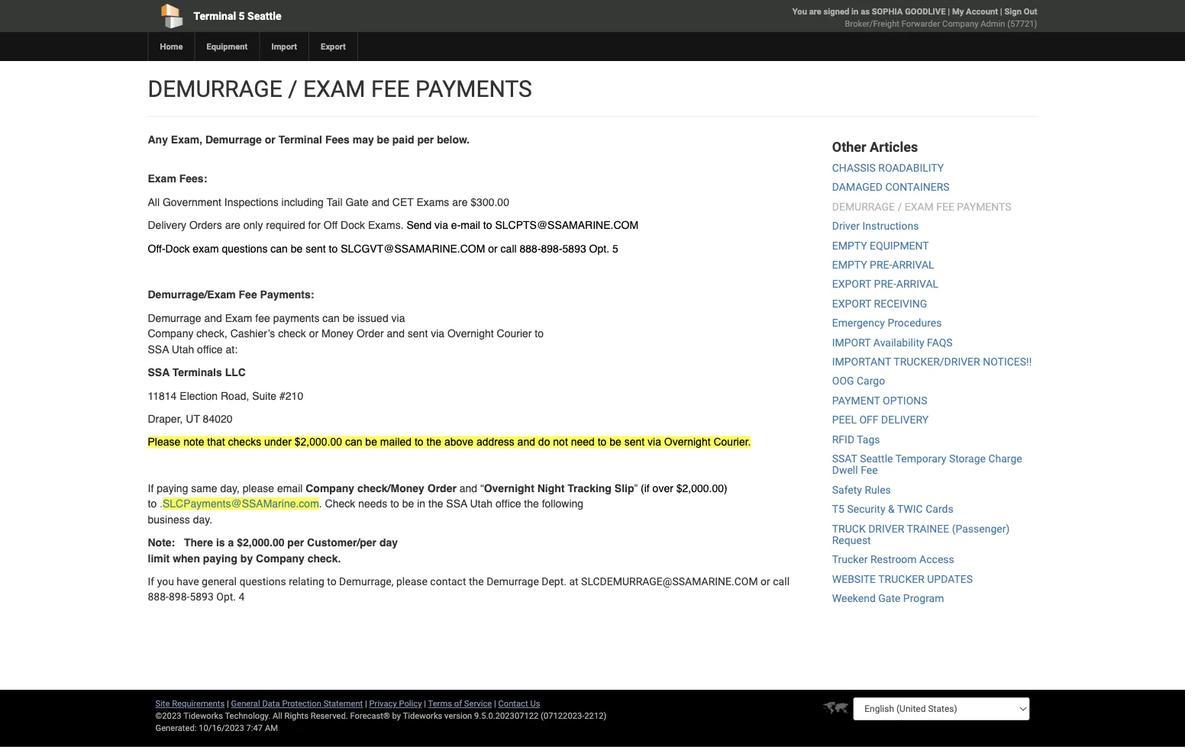 Task type: vqa. For each thing, say whether or not it's contained in the screenshot.
RFID Tag Link link
no



Task type: describe. For each thing, give the bounding box(es) containing it.
oog cargo link
[[832, 375, 885, 388]]

day
[[380, 537, 398, 549]]

/ inside other articles chassis roadability damaged containers demurrage / exam fee payments driver instructions empty equipment empty pre-arrival export pre-arrival export receiving emergency procedures import availability faqs important trucker/driver notices!! oog cargo payment options peel off delivery rfid tags ssat seattle temporary storage charge dwell fee safety rules t5 security & twic cards truck driver trainee (passenger) request trucker restroom access website trucker updates weekend gate program
[[898, 201, 902, 213]]

trucker
[[879, 573, 925, 586]]

the inside if you have general questions relating to demurrage, please contact the demurrage dept. at slcdemurrage@ssamarine.com or call 888-898-5893 opt. 4
[[469, 576, 484, 588]]

fees
[[325, 134, 350, 146]]

2 horizontal spatial sent
[[625, 437, 645, 448]]

mailed
[[380, 437, 412, 448]]

0 vertical spatial $2,000.00
[[295, 437, 342, 448]]

protection
[[282, 699, 322, 709]]

oog
[[832, 375, 854, 388]]

above
[[444, 437, 474, 448]]

service
[[464, 699, 492, 709]]

company inside you are signed in as sophia goodlive | my account | sign out broker/freight forwarder company admin (57721)
[[943, 19, 979, 29]]

payments inside other articles chassis roadability damaged containers demurrage / exam fee payments driver instructions empty equipment empty pre-arrival export pre-arrival export receiving emergency procedures import availability faqs important trucker/driver notices!! oog cargo payment options peel off delivery rfid tags ssat seattle temporary storage charge dwell fee safety rules t5 security & twic cards truck driver trainee (passenger) request trucker restroom access website trucker updates weekend gate program
[[957, 201, 1012, 213]]

0 horizontal spatial 5
[[239, 10, 245, 22]]

0 vertical spatial fee
[[371, 75, 410, 102]]

exam inside other articles chassis roadability damaged containers demurrage / exam fee payments driver instructions empty equipment empty pre-arrival export pre-arrival export receiving emergency procedures import availability faqs important trucker/driver notices!! oog cargo payment options peel off delivery rfid tags ssat seattle temporary storage charge dwell fee safety rules t5 security & twic cards truck driver trainee (passenger) request trucker restroom access website trucker updates weekend gate program
[[905, 201, 934, 213]]

roadability
[[879, 162, 944, 174]]

off-dock exam questions can be sent to slcgvt@ssamarine.com or call 888-898-5893 opt. 5
[[148, 243, 619, 255]]

1 horizontal spatial terminal
[[279, 134, 322, 146]]

empty equipment link
[[832, 239, 929, 252]]

0 horizontal spatial sent
[[306, 243, 326, 255]]

2 empty from the top
[[832, 259, 867, 271]]

2 vertical spatial are
[[225, 219, 241, 231]]

important trucker/driver notices!! link
[[832, 356, 1032, 368]]

site
[[155, 699, 170, 709]]

be inside demurrage and exam fee payments can be issued via company check, cashier's check or money order and sent via overnight courier to ssa utah office at:
[[343, 312, 355, 324]]

the left 'above'
[[427, 437, 441, 448]]

damaged containers link
[[832, 181, 950, 194]]

generated:
[[155, 724, 197, 734]]

equipment
[[870, 239, 929, 252]]

or inside demurrage and exam fee payments can be issued via company check, cashier's check or money order and sent via overnight courier to ssa utah office at:
[[309, 328, 319, 340]]

be inside if paying same day, please email company check/money order and " overnight night tracking slip " (if over $2,000.00) to . slcpayments@ssamarine.com . check needs to be in the ssa utah office the following business day.
[[402, 498, 414, 510]]

cet
[[393, 196, 414, 208]]

payments
[[273, 312, 320, 324]]

emergency
[[832, 317, 885, 330]]

rules
[[865, 484, 891, 497]]

company inside demurrage and exam fee payments can be issued via company check, cashier's check or money order and sent via overnight courier to ssa utah office at:
[[148, 328, 194, 340]]

| left sign
[[1000, 6, 1003, 16]]

payments:
[[260, 289, 314, 301]]

procedures
[[888, 317, 942, 330]]

demurrage inside if you have general questions relating to demurrage, please contact the demurrage dept. at slcdemurrage@ssamarine.com or call 888-898-5893 opt. 4
[[487, 576, 539, 588]]

suite
[[252, 390, 277, 402]]

contact
[[498, 699, 528, 709]]

terms
[[428, 699, 452, 709]]

checks
[[228, 437, 261, 448]]

1 vertical spatial 5
[[613, 243, 619, 255]]

| up tideworks
[[424, 699, 426, 709]]

by inside note:   there is a $2,000.00 per customer/per day limit when paying by company check.
[[240, 553, 253, 565]]

0 vertical spatial opt.
[[589, 243, 610, 255]]

over
[[653, 482, 674, 495]]

please inside if you have general questions relating to demurrage, please contact the demurrage dept. at slcdemurrage@ssamarine.com or call 888-898-5893 opt. 4
[[396, 576, 428, 588]]

chassis
[[832, 162, 876, 174]]

program
[[904, 593, 944, 605]]

sent inside demurrage and exam fee payments can be issued via company check, cashier's check or money order and sent via overnight courier to ssa utah office at:
[[408, 328, 428, 340]]

sophia
[[872, 6, 903, 16]]

be right may
[[377, 134, 390, 146]]

mail
[[461, 219, 480, 231]]

0 horizontal spatial payments
[[416, 75, 532, 102]]

signed
[[824, 6, 850, 16]]

courier
[[497, 328, 532, 340]]

be right need
[[610, 437, 622, 448]]

weekend gate program link
[[832, 593, 944, 605]]

be down required at top left
[[291, 243, 303, 255]]

goodlive
[[905, 6, 946, 16]]

be left mailed
[[365, 437, 377, 448]]

as
[[861, 6, 870, 16]]

emergency procedures link
[[832, 317, 942, 330]]

demurrage,
[[339, 576, 394, 588]]

1 horizontal spatial dock
[[341, 219, 365, 231]]

sign
[[1005, 6, 1022, 16]]

check
[[325, 498, 355, 510]]

0 vertical spatial questions
[[222, 243, 268, 255]]

0 vertical spatial 888-
[[520, 243, 541, 255]]

do
[[538, 437, 550, 448]]

overnight inside if paying same day, please email company check/money order and " overnight night tracking slip " (if over $2,000.00) to . slcpayments@ssamarine.com . check needs to be in the ssa utah office the following business day.
[[484, 482, 535, 495]]

0 vertical spatial 898-
[[541, 243, 563, 255]]

exam inside demurrage and exam fee payments can be issued via company check, cashier's check or money order and sent via overnight courier to ssa utah office at:
[[225, 312, 252, 324]]

driver
[[869, 523, 905, 535]]

all government inspections including tail gate and cet exams are $300.00
[[148, 196, 509, 208]]

payment
[[832, 395, 880, 407]]

website trucker updates link
[[832, 573, 973, 586]]

by inside site requirements | general data protection statement | privacy policy | terms of service | contact us ©2023 tideworks technology. all rights reserved. forecast® by tideworks version 9.5.0.202307122 (07122023-2212) generated: 10/16/2023 7:47 am
[[392, 712, 401, 721]]

898- inside if you have general questions relating to demurrage, please contact the demurrage dept. at slcdemurrage@ssamarine.com or call 888-898-5893 opt. 4
[[169, 591, 190, 603]]

forecast®
[[350, 712, 390, 721]]

address
[[477, 437, 515, 448]]

data
[[262, 699, 280, 709]]

1 . from the left
[[160, 498, 163, 510]]

order inside demurrage and exam fee payments can be issued via company check, cashier's check or money order and sent via overnight courier to ssa utah office at:
[[357, 328, 384, 340]]

availability
[[874, 336, 925, 349]]

fee inside other articles chassis roadability damaged containers demurrage / exam fee payments driver instructions empty equipment empty pre-arrival export pre-arrival export receiving emergency procedures import availability faqs important trucker/driver notices!! oog cargo payment options peel off delivery rfid tags ssat seattle temporary storage charge dwell fee safety rules t5 security & twic cards truck driver trainee (passenger) request trucker restroom access website trucker updates weekend gate program
[[937, 201, 955, 213]]

request
[[832, 535, 871, 547]]

rights
[[285, 712, 309, 721]]

cashier's
[[230, 328, 275, 340]]

check/money
[[357, 482, 425, 495]]

the down night
[[524, 498, 539, 510]]

out
[[1024, 6, 1038, 16]]

slcpayments@ssamarine.com link
[[163, 498, 319, 510]]

courier.
[[714, 437, 751, 448]]

0 vertical spatial all
[[148, 196, 160, 208]]

email
[[277, 482, 303, 495]]

per inside note:   there is a $2,000.00 per customer/per day limit when paying by company check.
[[287, 537, 304, 549]]

fee
[[255, 312, 270, 324]]

0 vertical spatial per
[[417, 134, 434, 146]]

any exam, demurrage or terminal fees may be paid per below.
[[148, 134, 470, 146]]

to up business
[[148, 498, 157, 510]]

is
[[216, 537, 225, 549]]

t5
[[832, 503, 845, 516]]

a
[[228, 537, 234, 549]]

website
[[832, 573, 876, 586]]

0 horizontal spatial terminal
[[194, 10, 236, 22]]

7:47
[[246, 724, 263, 734]]

overnight inside demurrage and exam fee payments can be issued via company check, cashier's check or money order and sent via overnight courier to ssa utah office at:
[[448, 328, 494, 340]]

1 vertical spatial arrival
[[897, 278, 939, 291]]

statement
[[324, 699, 363, 709]]

0 horizontal spatial demurrage
[[148, 75, 282, 102]]

ssa inside if paying same day, please email company check/money order and " overnight night tracking slip " (if over $2,000.00) to . slcpayments@ssamarine.com . check needs to be in the ssa utah office the following business day.
[[446, 498, 467, 510]]

ut
[[186, 413, 200, 425]]

the right needs
[[429, 498, 443, 510]]

security
[[847, 503, 886, 516]]

&
[[888, 503, 895, 516]]

11814
[[148, 390, 177, 402]]

0 horizontal spatial call
[[501, 243, 517, 255]]

inspections
[[224, 196, 279, 208]]

1 vertical spatial overnight
[[664, 437, 711, 448]]

paying inside note:   there is a $2,000.00 per customer/per day limit when paying by company check.
[[203, 553, 238, 565]]

import availability faqs link
[[832, 336, 953, 349]]

0 vertical spatial demurrage
[[205, 134, 262, 146]]

exam,
[[171, 134, 202, 146]]

general
[[202, 576, 237, 588]]

general
[[231, 699, 260, 709]]

demurrage / exam fee payments
[[148, 75, 532, 102]]

| up "forecast®"
[[365, 699, 367, 709]]

not
[[553, 437, 568, 448]]

important
[[832, 356, 892, 368]]

0 vertical spatial pre-
[[870, 259, 892, 271]]

office inside demurrage and exam fee payments can be issued via company check, cashier's check or money order and sent via overnight courier to ssa utah office at:
[[197, 343, 223, 356]]

account
[[966, 6, 998, 16]]

chassis roadability link
[[832, 162, 944, 174]]

issued
[[358, 312, 389, 324]]

contact
[[430, 576, 466, 588]]

$2,000.00)
[[677, 482, 728, 495]]

home link
[[148, 32, 194, 61]]

2 horizontal spatial can
[[345, 437, 362, 448]]

0 horizontal spatial gate
[[346, 196, 369, 208]]

call inside if you have general questions relating to demurrage, please contact the demurrage dept. at slcdemurrage@ssamarine.com or call 888-898-5893 opt. 4
[[773, 576, 790, 588]]

5893 inside if you have general questions relating to demurrage, please contact the demurrage dept. at slcdemurrage@ssamarine.com or call 888-898-5893 opt. 4
[[190, 591, 214, 603]]

you are signed in as sophia goodlive | my account | sign out broker/freight forwarder company admin (57721)
[[793, 6, 1038, 29]]

| left my
[[948, 6, 950, 16]]

equipment link
[[194, 32, 259, 61]]

(passenger)
[[952, 523, 1010, 535]]

0 horizontal spatial exam
[[303, 75, 366, 102]]

and down issued
[[387, 328, 405, 340]]

in inside you are signed in as sophia goodlive | my account | sign out broker/freight forwarder company admin (57721)
[[852, 6, 859, 16]]

1 vertical spatial ssa
[[148, 367, 170, 379]]

notices!!
[[983, 356, 1032, 368]]

1 vertical spatial pre-
[[874, 278, 897, 291]]

money
[[322, 328, 354, 340]]

exam fees:
[[148, 173, 207, 185]]



Task type: locate. For each thing, give the bounding box(es) containing it.
0 vertical spatial dock
[[341, 219, 365, 231]]

equipment
[[207, 42, 248, 52]]

contact us link
[[498, 699, 540, 709]]

overnight left courier.
[[664, 437, 711, 448]]

0 horizontal spatial exam
[[148, 173, 176, 185]]

. left check
[[319, 498, 322, 510]]

0 horizontal spatial can
[[271, 243, 288, 255]]

export up emergency
[[832, 298, 872, 310]]

to down "off"
[[329, 243, 338, 255]]

exam left fees:
[[148, 173, 176, 185]]

1 vertical spatial 888-
[[148, 591, 169, 603]]

be
[[377, 134, 390, 146], [291, 243, 303, 255], [343, 312, 355, 324], [365, 437, 377, 448], [610, 437, 622, 448], [402, 498, 414, 510]]

privacy policy link
[[369, 699, 422, 709]]

2 vertical spatial ssa
[[446, 498, 467, 510]]

please up slcpayments@ssamarine.com link
[[243, 482, 274, 495]]

per right paid
[[417, 134, 434, 146]]

draper,
[[148, 413, 183, 425]]

updates
[[927, 573, 973, 586]]

0 horizontal spatial utah
[[172, 343, 194, 356]]

import
[[832, 336, 871, 349]]

in left as
[[852, 6, 859, 16]]

import
[[271, 42, 297, 52]]

1 horizontal spatial $2,000.00
[[295, 437, 342, 448]]

admin
[[981, 19, 1006, 29]]

dock
[[341, 219, 365, 231], [165, 243, 190, 255]]

1 vertical spatial call
[[773, 576, 790, 588]]

to right the mail
[[483, 219, 492, 231]]

same
[[191, 482, 217, 495]]

gate inside other articles chassis roadability damaged containers demurrage / exam fee payments driver instructions empty equipment empty pre-arrival export pre-arrival export receiving emergency procedures import availability faqs important trucker/driver notices!! oog cargo payment options peel off delivery rfid tags ssat seattle temporary storage charge dwell fee safety rules t5 security & twic cards truck driver trainee (passenger) request trucker restroom access website trucker updates weekend gate program
[[879, 593, 901, 605]]

0 vertical spatial in
[[852, 6, 859, 16]]

1 vertical spatial 898-
[[169, 591, 190, 603]]

privacy
[[369, 699, 397, 709]]

and up check,
[[204, 312, 222, 324]]

0 vertical spatial paying
[[157, 482, 188, 495]]

0 vertical spatial exam
[[303, 75, 366, 102]]

5893 down slcpts@ssamarine.com
[[563, 243, 586, 255]]

0 vertical spatial are
[[809, 6, 822, 16]]

if left the you
[[148, 576, 154, 588]]

you
[[157, 576, 174, 588]]

be down "check/money"
[[402, 498, 414, 510]]

$2,000.00 inside note:   there is a $2,000.00 per customer/per day limit when paying by company check.
[[237, 537, 285, 549]]

to inside demurrage and exam fee payments can be issued via company check, cashier's check or money order and sent via overnight courier to ssa utah office at:
[[535, 328, 544, 340]]

paying inside if paying same day, please email company check/money order and " overnight night tracking slip " (if over $2,000.00) to . slcpayments@ssamarine.com . check needs to be in the ssa utah office the following business day.
[[157, 482, 188, 495]]

temporary
[[896, 453, 947, 465]]

slcpayments@ssamarine.com
[[163, 498, 319, 510]]

demurrage down equipment link
[[148, 75, 282, 102]]

day,
[[220, 482, 240, 495]]

888- down the you
[[148, 591, 169, 603]]

0 horizontal spatial opt.
[[216, 591, 236, 603]]

1 horizontal spatial all
[[273, 712, 282, 721]]

demurrage down demurrage/exam
[[148, 312, 201, 324]]

2 horizontal spatial demurrage
[[487, 576, 539, 588]]

tags
[[857, 433, 880, 446]]

note
[[183, 437, 204, 448]]

1 horizontal spatial opt.
[[589, 243, 610, 255]]

0 vertical spatial sent
[[306, 243, 326, 255]]

terminal up equipment link
[[194, 10, 236, 22]]

company down my
[[943, 19, 979, 29]]

to down "check."
[[327, 576, 337, 588]]

/ down import
[[288, 75, 298, 102]]

order down issued
[[357, 328, 384, 340]]

5
[[239, 10, 245, 22], [613, 243, 619, 255]]

1 horizontal spatial 5
[[613, 243, 619, 255]]

utah inside demurrage and exam fee payments can be issued via company check, cashier's check or money order and sent via overnight courier to ssa utah office at:
[[172, 343, 194, 356]]

1 horizontal spatial /
[[898, 201, 902, 213]]

exam
[[303, 75, 366, 102], [905, 201, 934, 213]]

may
[[353, 134, 374, 146]]

questions down 'only'
[[222, 243, 268, 255]]

terms of service link
[[428, 699, 492, 709]]

1 vertical spatial in
[[417, 498, 426, 510]]

business
[[148, 514, 190, 526]]

if paying same day, please email company check/money order and " overnight night tracking slip " (if over $2,000.00) to . slcpayments@ssamarine.com . check needs to be in the ssa utah office the following business day.
[[148, 482, 728, 526]]

1 horizontal spatial gate
[[879, 593, 901, 605]]

exam down containers
[[905, 201, 934, 213]]

2 if from the top
[[148, 576, 154, 588]]

cargo
[[857, 375, 885, 388]]

utah down the " at the bottom left
[[470, 498, 493, 510]]

below.
[[437, 134, 470, 146]]

1 horizontal spatial demurrage
[[205, 134, 262, 146]]

per up relating
[[287, 537, 304, 549]]

0 horizontal spatial order
[[357, 328, 384, 340]]

demurrage right exam,
[[205, 134, 262, 146]]

5893
[[563, 243, 586, 255], [190, 591, 214, 603]]

0 horizontal spatial demurrage
[[148, 312, 201, 324]]

0 horizontal spatial seattle
[[248, 10, 282, 22]]

1 vertical spatial seattle
[[860, 453, 893, 465]]

night
[[537, 482, 565, 495]]

gate right tail
[[346, 196, 369, 208]]

in
[[852, 6, 859, 16], [417, 498, 426, 510]]

other
[[832, 139, 867, 155]]

my account link
[[952, 6, 998, 16]]

1 vertical spatial demurrage
[[832, 201, 895, 213]]

0 vertical spatial can
[[271, 243, 288, 255]]

2 vertical spatial can
[[345, 437, 362, 448]]

please inside if paying same day, please email company check/money order and " overnight night tracking slip " (if over $2,000.00) to . slcpayments@ssamarine.com . check needs to be in the ssa utah office the following business day.
[[243, 482, 274, 495]]

are up e- at the top left of page
[[452, 196, 468, 208]]

$2,000.00 right under
[[295, 437, 342, 448]]

0 vertical spatial arrival
[[892, 259, 935, 271]]

0 horizontal spatial .
[[160, 498, 163, 510]]

ssa down 'above'
[[446, 498, 467, 510]]

questions inside if you have general questions relating to demurrage, please contact the demurrage dept. at slcdemurrage@ssamarine.com or call 888-898-5893 opt. 4
[[239, 576, 286, 588]]

company inside if paying same day, please email company check/money order and " overnight night tracking slip " (if over $2,000.00) to . slcpayments@ssamarine.com . check needs to be in the ssa utah office the following business day.
[[306, 482, 354, 495]]

questions
[[222, 243, 268, 255], [239, 576, 286, 588]]

be up the money
[[343, 312, 355, 324]]

0 horizontal spatial please
[[243, 482, 274, 495]]

utah inside if paying same day, please email company check/money order and " overnight night tracking slip " (if over $2,000.00) to . slcpayments@ssamarine.com . check needs to be in the ssa utah office the following business day.
[[470, 498, 493, 510]]

1 horizontal spatial utah
[[470, 498, 493, 510]]

arrival down equipment
[[892, 259, 935, 271]]

fee up fee
[[239, 289, 257, 301]]

if for if you have general questions relating to demurrage, please contact the demurrage dept. at slcdemurrage@ssamarine.com or call 888-898-5893 opt. 4
[[148, 576, 154, 588]]

fee down containers
[[937, 201, 955, 213]]

pre- down empty pre-arrival link
[[874, 278, 897, 291]]

are right you
[[809, 6, 822, 16]]

1 horizontal spatial by
[[392, 712, 401, 721]]

of
[[454, 699, 462, 709]]

tideworks
[[403, 712, 443, 721]]

1 vertical spatial terminal
[[279, 134, 322, 146]]

1 horizontal spatial call
[[773, 576, 790, 588]]

1 horizontal spatial order
[[428, 482, 457, 495]]

2 vertical spatial overnight
[[484, 482, 535, 495]]

if for if paying same day, please email company check/money order and " overnight night tracking slip " (if over $2,000.00) to . slcpayments@ssamarine.com . check needs to be in the ssa utah office the following business day.
[[148, 482, 154, 495]]

1 vertical spatial payments
[[957, 201, 1012, 213]]

export receiving link
[[832, 298, 927, 310]]

and left the " at the bottom left
[[460, 482, 477, 495]]

0 vertical spatial fee
[[239, 289, 257, 301]]

ssa inside demurrage and exam fee payments can be issued via company check, cashier's check or money order and sent via overnight courier to ssa utah office at:
[[148, 343, 169, 356]]

note:   there is a $2,000.00 per customer/per day limit when paying by company check.
[[148, 537, 398, 565]]

0 horizontal spatial /
[[288, 75, 298, 102]]

all inside site requirements | general data protection statement | privacy policy | terms of service | contact us ©2023 tideworks technology. all rights reserved. forecast® by tideworks version 9.5.0.202307122 (07122023-2212) generated: 10/16/2023 7:47 am
[[273, 712, 282, 721]]

/ down the damaged containers link
[[898, 201, 902, 213]]

gate down 'trucker'
[[879, 593, 901, 605]]

order inside if paying same day, please email company check/money order and " overnight night tracking slip " (if over $2,000.00) to . slcpayments@ssamarine.com . check needs to be in the ssa utah office the following business day.
[[428, 482, 457, 495]]

home
[[160, 42, 183, 52]]

0 horizontal spatial office
[[197, 343, 223, 356]]

1 vertical spatial office
[[496, 498, 521, 510]]

pre- down empty equipment 'link'
[[870, 259, 892, 271]]

or inside if you have general questions relating to demurrage, please contact the demurrage dept. at slcdemurrage@ssamarine.com or call 888-898-5893 opt. 4
[[761, 576, 771, 588]]

in down "check/money"
[[417, 498, 426, 510]]

0 horizontal spatial by
[[240, 553, 253, 565]]

1 horizontal spatial 888-
[[520, 243, 541, 255]]

0 vertical spatial exam
[[148, 173, 176, 185]]

1 vertical spatial demurrage
[[148, 312, 201, 324]]

.
[[160, 498, 163, 510], [319, 498, 322, 510]]

ssa up the "11814"
[[148, 367, 170, 379]]

overnight left courier
[[448, 328, 494, 340]]

0 vertical spatial ssa
[[148, 343, 169, 356]]

empty down empty equipment 'link'
[[832, 259, 867, 271]]

0 vertical spatial payments
[[416, 75, 532, 102]]

delivery orders are only required for off dock exams. send via e-mail to slcpts@ssamarine.com
[[148, 219, 639, 231]]

government
[[163, 196, 222, 208]]

| up 9.5.0.202307122
[[494, 699, 496, 709]]

1 vertical spatial per
[[287, 537, 304, 549]]

paying up business
[[157, 482, 188, 495]]

to down "check/money"
[[390, 498, 399, 510]]

1 horizontal spatial are
[[452, 196, 468, 208]]

terminal
[[194, 10, 236, 22], [279, 134, 322, 146]]

opt. down slcpts@ssamarine.com
[[589, 243, 610, 255]]

2 horizontal spatial are
[[809, 6, 822, 16]]

damaged
[[832, 181, 883, 194]]

0 vertical spatial call
[[501, 243, 517, 255]]

are left 'only'
[[225, 219, 241, 231]]

in inside if paying same day, please email company check/money order and " overnight night tracking slip " (if over $2,000.00) to . slcpayments@ssamarine.com . check needs to be in the ssa utah office the following business day.
[[417, 498, 426, 510]]

call down $300.00 on the left
[[501, 243, 517, 255]]

0 horizontal spatial all
[[148, 196, 160, 208]]

fee inside other articles chassis roadability damaged containers demurrage / exam fee payments driver instructions empty equipment empty pre-arrival export pre-arrival export receiving emergency procedures import availability faqs important trucker/driver notices!! oog cargo payment options peel off delivery rfid tags ssat seattle temporary storage charge dwell fee safety rules t5 security & twic cards truck driver trainee (passenger) request trucker restroom access website trucker updates weekend gate program
[[861, 465, 878, 477]]

truck driver trainee (passenger) request link
[[832, 523, 1010, 547]]

relating
[[289, 576, 324, 588]]

trucker/driver
[[894, 356, 981, 368]]

1 vertical spatial fee
[[937, 201, 955, 213]]

have
[[177, 576, 199, 588]]

0 horizontal spatial 898-
[[169, 591, 190, 603]]

1 horizontal spatial per
[[417, 134, 434, 146]]

office inside if paying same day, please email company check/money order and " overnight night tracking slip " (if over $2,000.00) to . slcpayments@ssamarine.com . check needs to be in the ssa utah office the following business day.
[[496, 498, 521, 510]]

all up am
[[273, 712, 282, 721]]

fee up safety rules link
[[861, 465, 878, 477]]

faqs
[[927, 336, 953, 349]]

orders
[[189, 219, 222, 231]]

the right contact
[[469, 576, 484, 588]]

dock right "off"
[[341, 219, 365, 231]]

storage
[[949, 453, 986, 465]]

2 export from the top
[[832, 298, 872, 310]]

seattle inside other articles chassis roadability damaged containers demurrage / exam fee payments driver instructions empty equipment empty pre-arrival export pre-arrival export receiving emergency procedures import availability faqs important trucker/driver notices!! oog cargo payment options peel off delivery rfid tags ssat seattle temporary storage charge dwell fee safety rules t5 security & twic cards truck driver trainee (passenger) request trucker restroom access website trucker updates weekend gate program
[[860, 453, 893, 465]]

$2,000.00 right a
[[237, 537, 285, 549]]

office left following
[[496, 498, 521, 510]]

paying
[[157, 482, 188, 495], [203, 553, 238, 565]]

can inside demurrage and exam fee payments can be issued via company check, cashier's check or money order and sent via overnight courier to ssa utah office at:
[[323, 312, 340, 324]]

demurrage down damaged
[[832, 201, 895, 213]]

2212)
[[585, 712, 607, 721]]

delivery
[[882, 414, 929, 427]]

to right courier
[[535, 328, 544, 340]]

888- down slcpts@ssamarine.com
[[520, 243, 541, 255]]

1 horizontal spatial paying
[[203, 553, 238, 565]]

seattle
[[248, 10, 282, 22], [860, 453, 893, 465]]

1 horizontal spatial sent
[[408, 328, 428, 340]]

company up check
[[306, 482, 354, 495]]

are inside you are signed in as sophia goodlive | my account | sign out broker/freight forwarder company admin (57721)
[[809, 6, 822, 16]]

2 vertical spatial sent
[[625, 437, 645, 448]]

1 vertical spatial fee
[[861, 465, 878, 477]]

order left the " at the bottom left
[[428, 482, 457, 495]]

company inside note:   there is a $2,000.00 per customer/per day limit when paying by company check.
[[256, 553, 305, 565]]

broker/freight
[[845, 19, 900, 29]]

order
[[357, 328, 384, 340], [428, 482, 457, 495]]

empty pre-arrival link
[[832, 259, 935, 271]]

1 vertical spatial exam
[[225, 312, 252, 324]]

0 vertical spatial overnight
[[448, 328, 494, 340]]

898- down have
[[169, 591, 190, 603]]

0 vertical spatial 5893
[[563, 243, 586, 255]]

office down check,
[[197, 343, 223, 356]]

0 vertical spatial utah
[[172, 343, 194, 356]]

company left check,
[[148, 328, 194, 340]]

opt. inside if you have general questions relating to demurrage, please contact the demurrage dept. at slcdemurrage@ssamarine.com or call 888-898-5893 opt. 4
[[216, 591, 236, 603]]

demurrage inside demurrage and exam fee payments can be issued via company check, cashier's check or money order and sent via overnight courier to ssa utah office at:
[[148, 312, 201, 324]]

and left do
[[518, 437, 535, 448]]

2 vertical spatial demurrage
[[487, 576, 539, 588]]

1 vertical spatial exam
[[905, 201, 934, 213]]

e-
[[451, 219, 461, 231]]

by up the 4
[[240, 553, 253, 565]]

including
[[282, 196, 324, 208]]

all up delivery
[[148, 196, 160, 208]]

sign out link
[[1005, 6, 1038, 16]]

2 . from the left
[[319, 498, 322, 510]]

import link
[[259, 32, 309, 61]]

under
[[264, 437, 292, 448]]

arrival
[[892, 259, 935, 271], [897, 278, 939, 291]]

overnight left night
[[484, 482, 535, 495]]

9.5.0.202307122
[[474, 712, 539, 721]]

exam
[[148, 173, 176, 185], [225, 312, 252, 324]]

and left 'cet'
[[372, 196, 390, 208]]

| left general
[[227, 699, 229, 709]]

fees:
[[179, 173, 207, 185]]

safety rules link
[[832, 484, 891, 497]]

please left contact
[[396, 576, 428, 588]]

0 vertical spatial order
[[357, 328, 384, 340]]

1 vertical spatial all
[[273, 712, 282, 721]]

1 vertical spatial opt.
[[216, 591, 236, 603]]

0 horizontal spatial $2,000.00
[[237, 537, 285, 549]]

1 empty from the top
[[832, 239, 867, 252]]

terminal 5 seattle link
[[148, 0, 505, 32]]

all
[[148, 196, 160, 208], [273, 712, 282, 721]]

1 horizontal spatial seattle
[[860, 453, 893, 465]]

to inside if you have general questions relating to demurrage, please contact the demurrage dept. at slcdemurrage@ssamarine.com or call 888-898-5893 opt. 4
[[327, 576, 337, 588]]

0 horizontal spatial 888-
[[148, 591, 169, 603]]

seattle inside the terminal 5 seattle link
[[248, 10, 282, 22]]

to right need
[[598, 437, 607, 448]]

0 vertical spatial seattle
[[248, 10, 282, 22]]

1 vertical spatial are
[[452, 196, 468, 208]]

to right mailed
[[415, 437, 424, 448]]

0 horizontal spatial fee
[[371, 75, 410, 102]]

1 if from the top
[[148, 482, 154, 495]]

ssa up "ssa terminals llc"
[[148, 343, 169, 356]]

version
[[445, 712, 472, 721]]

1 horizontal spatial in
[[852, 6, 859, 16]]

can left mailed
[[345, 437, 362, 448]]

5893 down have
[[190, 591, 214, 603]]

1 export from the top
[[832, 278, 872, 291]]

following
[[542, 498, 584, 510]]

0 vertical spatial /
[[288, 75, 298, 102]]

only
[[243, 219, 263, 231]]

0 horizontal spatial paying
[[157, 482, 188, 495]]

if inside if you have general questions relating to demurrage, please contact the demurrage dept. at slcdemurrage@ssamarine.com or call 888-898-5893 opt. 4
[[148, 576, 154, 588]]

1 vertical spatial can
[[323, 312, 340, 324]]

can up the money
[[323, 312, 340, 324]]

1 vertical spatial dock
[[165, 243, 190, 255]]

can down required at top left
[[271, 243, 288, 255]]

road,
[[221, 390, 249, 402]]

and inside if paying same day, please email company check/money order and " overnight night tracking slip " (if over $2,000.00) to . slcpayments@ssamarine.com . check needs to be in the ssa utah office the following business day.
[[460, 482, 477, 495]]

0 vertical spatial by
[[240, 553, 253, 565]]

0 vertical spatial gate
[[346, 196, 369, 208]]

dock down delivery
[[165, 243, 190, 255]]

. up business
[[160, 498, 163, 510]]

1 vertical spatial /
[[898, 201, 902, 213]]

5 down slcpts@ssamarine.com
[[613, 243, 619, 255]]

for
[[308, 219, 321, 231]]

exam down export
[[303, 75, 366, 102]]

898- down slcpts@ssamarine.com
[[541, 243, 563, 255]]

seattle down tags
[[860, 453, 893, 465]]

888- inside if you have general questions relating to demurrage, please contact the demurrage dept. at slcdemurrage@ssamarine.com or call 888-898-5893 opt. 4
[[148, 591, 169, 603]]

trucker
[[832, 554, 868, 567]]

site requirements link
[[155, 699, 225, 709]]

1 vertical spatial questions
[[239, 576, 286, 588]]

0 horizontal spatial fee
[[239, 289, 257, 301]]

84020
[[203, 413, 233, 425]]

demurrage inside other articles chassis roadability damaged containers demurrage / exam fee payments driver instructions empty equipment empty pre-arrival export pre-arrival export receiving emergency procedures import availability faqs important trucker/driver notices!! oog cargo payment options peel off delivery rfid tags ssat seattle temporary storage charge dwell fee safety rules t5 security & twic cards truck driver trainee (passenger) request trucker restroom access website trucker updates weekend gate program
[[832, 201, 895, 213]]

if inside if paying same day, please email company check/money order and " overnight night tracking slip " (if over $2,000.00) to . slcpayments@ssamarine.com . check needs to be in the ssa utah office the following business day.
[[148, 482, 154, 495]]

(07122023-
[[541, 712, 585, 721]]

containers
[[886, 181, 950, 194]]

paying down is
[[203, 553, 238, 565]]

if up business
[[148, 482, 154, 495]]

$300.00
[[471, 196, 509, 208]]

by down privacy policy link
[[392, 712, 401, 721]]

demurrage left dept.
[[487, 576, 539, 588]]



